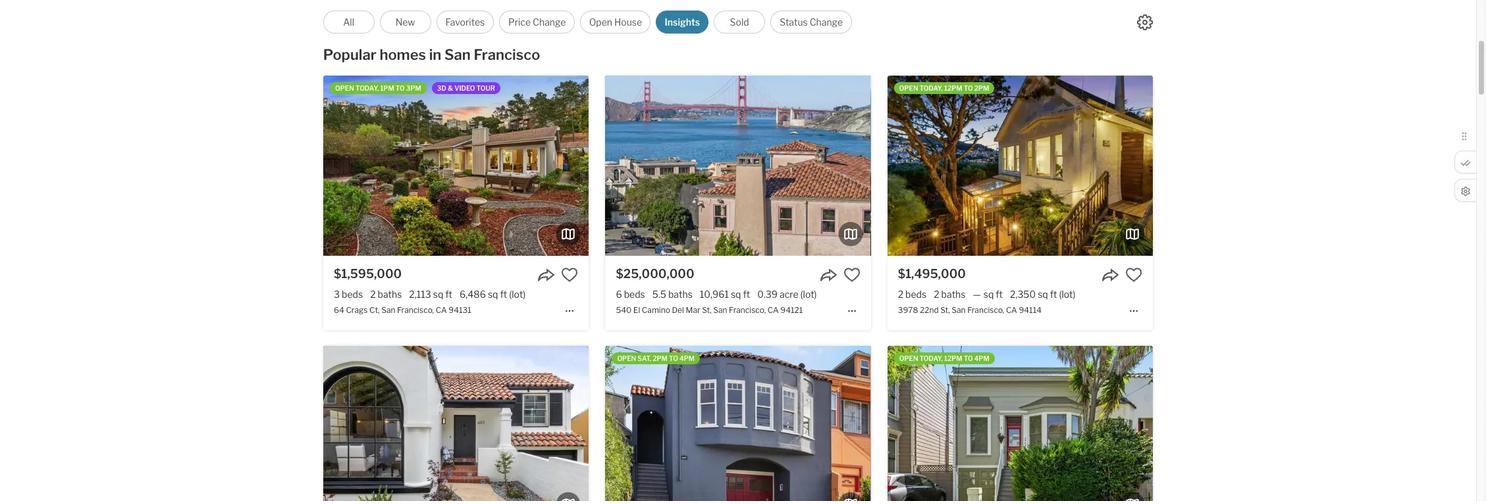 Task type: vqa. For each thing, say whether or not it's contained in the screenshot.
Share 'BUTTON'
no



Task type: locate. For each thing, give the bounding box(es) containing it.
change right status
[[810, 16, 843, 28]]

1 2 from the left
[[370, 289, 376, 300]]

4pm right sat, on the bottom left of the page
[[680, 355, 695, 363]]

favorites
[[446, 16, 485, 28]]

in
[[429, 46, 442, 63]]

san for 64
[[382, 306, 396, 316]]

2 baths up 3978 22nd st, san francisco, ca 94114
[[934, 289, 966, 300]]

ca for $1,495,000
[[1006, 306, 1018, 316]]

baths up 64 crags ct, san francisco, ca 94131
[[378, 289, 402, 300]]

Insights radio
[[656, 11, 709, 34]]

acre
[[780, 289, 799, 300]]

1 ca from the left
[[436, 306, 447, 316]]

2 favorite button checkbox from the left
[[1126, 267, 1143, 284]]

2 12pm from the top
[[945, 355, 963, 363]]

2 up ct,
[[370, 289, 376, 300]]

1 ft from the left
[[445, 289, 453, 300]]

2 change from the left
[[810, 16, 843, 28]]

5.5
[[653, 289, 667, 300]]

baths
[[378, 289, 402, 300], [669, 289, 693, 300], [942, 289, 966, 300]]

1 horizontal spatial 2
[[898, 289, 904, 300]]

sq right 2,350
[[1038, 289, 1048, 300]]

francisco,
[[397, 306, 434, 316], [729, 306, 766, 316], [968, 306, 1005, 316]]

10,961 sq ft
[[700, 289, 750, 300]]

ca down 0.39
[[768, 306, 779, 316]]

3 favorite button image from the left
[[1126, 267, 1143, 284]]

sq right —
[[984, 289, 994, 300]]

2 ft from the left
[[500, 289, 507, 300]]

0 horizontal spatial ca
[[436, 306, 447, 316]]

sq right 10,961
[[731, 289, 741, 300]]

option group containing all
[[323, 11, 853, 34]]

1 horizontal spatial favorite button image
[[844, 267, 861, 284]]

1 vertical spatial 12pm
[[945, 355, 963, 363]]

0 horizontal spatial favorite button image
[[561, 267, 578, 284]]

2 2 baths from the left
[[934, 289, 966, 300]]

open
[[335, 84, 354, 92], [900, 84, 919, 92], [617, 355, 636, 363], [900, 355, 919, 363]]

st, right 22nd
[[941, 306, 950, 316]]

open today, 12pm to 4pm
[[900, 355, 990, 363]]

12pm for 4pm
[[945, 355, 963, 363]]

3 (lot) from the left
[[1060, 289, 1076, 300]]

all
[[343, 16, 354, 28]]

today, for $1,595,000
[[356, 84, 379, 92]]

san for 3978
[[952, 306, 966, 316]]

beds for $25,000,000
[[624, 289, 645, 300]]

0 vertical spatial 12pm
[[945, 84, 963, 92]]

2 horizontal spatial ca
[[1006, 306, 1018, 316]]

today,
[[356, 84, 379, 92], [920, 84, 943, 92], [920, 355, 943, 363]]

1 horizontal spatial 2pm
[[975, 84, 990, 92]]

2,113
[[409, 289, 431, 300]]

francisco, down — sq ft
[[968, 306, 1005, 316]]

photo of 540 el camino del mar st, san francisco, ca 94121 image
[[340, 76, 606, 256], [606, 76, 871, 256], [871, 76, 1137, 256]]

(lot) right 6,486
[[509, 289, 526, 300]]

ft right 2,350
[[1050, 289, 1058, 300]]

1 horizontal spatial francisco,
[[729, 306, 766, 316]]

2 (lot) from the left
[[801, 289, 817, 300]]

1 horizontal spatial st,
[[941, 306, 950, 316]]

san right ct,
[[382, 306, 396, 316]]

1 4pm from the left
[[680, 355, 695, 363]]

baths up 3978 22nd st, san francisco, ca 94114
[[942, 289, 966, 300]]

4 ft from the left
[[996, 289, 1003, 300]]

photo of 3978 22nd st, san francisco, ca 94114 image
[[622, 76, 888, 256], [888, 76, 1153, 256], [1153, 76, 1419, 256]]

st,
[[702, 306, 712, 316], [941, 306, 950, 316]]

4pm
[[680, 355, 695, 363], [975, 355, 990, 363]]

1 photo of 540 el camino del mar st, san francisco, ca 94121 image from the left
[[340, 76, 606, 256]]

2 baths
[[370, 289, 402, 300], [934, 289, 966, 300]]

1 photo of 687 london st, san francisco, ca 94112 image from the left
[[340, 347, 606, 502]]

1 st, from the left
[[702, 306, 712, 316]]

1 photo of 64 crags ct, san francisco, ca 94131 image from the left
[[58, 76, 324, 256]]

ft
[[445, 289, 453, 300], [500, 289, 507, 300], [743, 289, 750, 300], [996, 289, 1003, 300], [1050, 289, 1058, 300]]

1 horizontal spatial (lot)
[[801, 289, 817, 300]]

0 horizontal spatial 2 baths
[[370, 289, 402, 300]]

0 horizontal spatial 2pm
[[653, 355, 668, 363]]

(lot) right acre at the right bottom of page
[[801, 289, 817, 300]]

st, right mar
[[702, 306, 712, 316]]

option group
[[323, 11, 853, 34]]

1 horizontal spatial 4pm
[[975, 355, 990, 363]]

$1,595,000
[[334, 267, 402, 281]]

1 beds from the left
[[342, 289, 363, 300]]

sat,
[[638, 355, 652, 363]]

sq for 6,486
[[488, 289, 498, 300]]

beds right 3
[[342, 289, 363, 300]]

Price Change radio
[[499, 11, 575, 34]]

2 baths for $1,595,000
[[370, 289, 402, 300]]

(lot) right 2,350
[[1060, 289, 1076, 300]]

sq right 6,486
[[488, 289, 498, 300]]

beds right 6
[[624, 289, 645, 300]]

2 up 22nd
[[934, 289, 940, 300]]

beds up 3978
[[906, 289, 927, 300]]

2 up 3978
[[898, 289, 904, 300]]

2,113 sq ft
[[409, 289, 453, 300]]

1pm
[[380, 84, 394, 92]]

2 horizontal spatial (lot)
[[1060, 289, 1076, 300]]

change inside price change "radio"
[[533, 16, 566, 28]]

ft right 6,486
[[500, 289, 507, 300]]

94114
[[1019, 306, 1042, 316]]

3 photo of 3941 23rd st, san francisco, ca 94114 image from the left
[[1153, 347, 1419, 502]]

2 photo of 540 el camino del mar st, san francisco, ca 94121 image from the left
[[606, 76, 871, 256]]

Status Change radio
[[771, 11, 853, 34]]

0 horizontal spatial francisco,
[[397, 306, 434, 316]]

change inside the "status change" option
[[810, 16, 843, 28]]

0.39
[[758, 289, 778, 300]]

photo of 64 crags ct, san francisco, ca 94131 image
[[58, 76, 324, 256], [323, 76, 589, 256], [589, 76, 854, 256]]

0 horizontal spatial favorite button checkbox
[[561, 267, 578, 284]]

to
[[396, 84, 405, 92], [964, 84, 973, 92], [669, 355, 678, 363], [964, 355, 973, 363]]

del
[[672, 306, 684, 316]]

francisco, for $1,495,000
[[968, 306, 1005, 316]]

2
[[370, 289, 376, 300], [898, 289, 904, 300], [934, 289, 940, 300]]

3 photo of 687 london st, san francisco, ca 94112 image from the left
[[871, 347, 1137, 502]]

1 horizontal spatial baths
[[669, 289, 693, 300]]

2 horizontal spatial baths
[[942, 289, 966, 300]]

to for open today, 12pm to 2pm
[[964, 84, 973, 92]]

change
[[533, 16, 566, 28], [810, 16, 843, 28]]

favorite button image for $1,495,000
[[1126, 267, 1143, 284]]

3pm
[[406, 84, 421, 92]]

2 for $1,595,000
[[370, 289, 376, 300]]

san down 10,961 sq ft
[[714, 306, 728, 316]]

to for open today, 1pm to 3pm
[[396, 84, 405, 92]]

0 horizontal spatial st,
[[702, 306, 712, 316]]

francisco, down 0.39
[[729, 306, 766, 316]]

1 horizontal spatial beds
[[624, 289, 645, 300]]

status change
[[780, 16, 843, 28]]

today, for $1,495,000
[[920, 84, 943, 92]]

photo of 657 los palmos dr, san francisco, ca 94127 image
[[58, 347, 324, 502], [323, 347, 589, 502], [589, 347, 854, 502]]

san right the in
[[445, 46, 471, 63]]

(lot) for $1,595,000
[[509, 289, 526, 300]]

0 horizontal spatial 4pm
[[680, 355, 695, 363]]

francisco, down 2,113
[[397, 306, 434, 316]]

2 baths from the left
[[669, 289, 693, 300]]

12pm for 2pm
[[945, 84, 963, 92]]

ft for 6,486 sq ft (lot)
[[500, 289, 507, 300]]

3978 22nd st, san francisco, ca 94114
[[898, 306, 1042, 316]]

photo of 3941 23rd st, san francisco, ca 94114 image
[[622, 347, 888, 502], [888, 347, 1153, 502], [1153, 347, 1419, 502]]

1 12pm from the top
[[945, 84, 963, 92]]

1 francisco, from the left
[[397, 306, 434, 316]]

san right 22nd
[[952, 306, 966, 316]]

2 horizontal spatial favorite button image
[[1126, 267, 1143, 284]]

2 beds from the left
[[624, 289, 645, 300]]

0 horizontal spatial beds
[[342, 289, 363, 300]]

photo of 687 london st, san francisco, ca 94112 image
[[340, 347, 606, 502], [606, 347, 871, 502], [871, 347, 1137, 502]]

2 photo of 3941 23rd st, san francisco, ca 94114 image from the left
[[888, 347, 1153, 502]]

3 photo of 64 crags ct, san francisco, ca 94131 image from the left
[[589, 76, 854, 256]]

2 horizontal spatial francisco,
[[968, 306, 1005, 316]]

2,350
[[1010, 289, 1036, 300]]

2 favorite button image from the left
[[844, 267, 861, 284]]

ca left 94114
[[1006, 306, 1018, 316]]

ft for 2,113 sq ft
[[445, 289, 453, 300]]

6,486
[[460, 289, 486, 300]]

ca left the 94131
[[436, 306, 447, 316]]

4 sq from the left
[[984, 289, 994, 300]]

94121
[[781, 306, 803, 316]]

4pm for open sat, 2pm to 4pm
[[680, 355, 695, 363]]

2 baths up ct,
[[370, 289, 402, 300]]

ft right —
[[996, 289, 1003, 300]]

3 baths from the left
[[942, 289, 966, 300]]

0 horizontal spatial (lot)
[[509, 289, 526, 300]]

1 horizontal spatial favorite button checkbox
[[1126, 267, 1143, 284]]

3 2 from the left
[[934, 289, 940, 300]]

2pm
[[975, 84, 990, 92], [653, 355, 668, 363]]

64 crags ct, san francisco, ca 94131
[[334, 306, 472, 316]]

0 horizontal spatial change
[[533, 16, 566, 28]]

1 horizontal spatial change
[[810, 16, 843, 28]]

1 baths from the left
[[378, 289, 402, 300]]

3 ft from the left
[[743, 289, 750, 300]]

5 ft from the left
[[1050, 289, 1058, 300]]

1 horizontal spatial 2 baths
[[934, 289, 966, 300]]

change right price
[[533, 16, 566, 28]]

favorite button image
[[561, 267, 578, 284], [844, 267, 861, 284], [1126, 267, 1143, 284]]

1 sq from the left
[[433, 289, 444, 300]]

ft up the 94131
[[445, 289, 453, 300]]

sq
[[433, 289, 444, 300], [488, 289, 498, 300], [731, 289, 741, 300], [984, 289, 994, 300], [1038, 289, 1048, 300]]

2 4pm from the left
[[975, 355, 990, 363]]

4pm down 3978 22nd st, san francisco, ca 94114
[[975, 355, 990, 363]]

94131
[[449, 306, 472, 316]]

540
[[616, 306, 632, 316]]

1 horizontal spatial ca
[[768, 306, 779, 316]]

sq right 2,113
[[433, 289, 444, 300]]

san
[[445, 46, 471, 63], [382, 306, 396, 316], [714, 306, 728, 316], [952, 306, 966, 316]]

3 beds from the left
[[906, 289, 927, 300]]

1 change from the left
[[533, 16, 566, 28]]

3 ca from the left
[[1006, 306, 1018, 316]]

open
[[589, 16, 613, 28]]

sq for 2,113
[[433, 289, 444, 300]]

12pm
[[945, 84, 963, 92], [945, 355, 963, 363]]

open today, 1pm to 3pm
[[335, 84, 421, 92]]

1 favorite button image from the left
[[561, 267, 578, 284]]

5.5 baths
[[653, 289, 693, 300]]

beds for $1,495,000
[[906, 289, 927, 300]]

favorite button checkbox
[[561, 267, 578, 284], [1126, 267, 1143, 284]]

1 2 baths from the left
[[370, 289, 402, 300]]

baths up del
[[669, 289, 693, 300]]

2 sq from the left
[[488, 289, 498, 300]]

open sat, 2pm to 4pm
[[617, 355, 695, 363]]

2 horizontal spatial beds
[[906, 289, 927, 300]]

beds
[[342, 289, 363, 300], [624, 289, 645, 300], [906, 289, 927, 300]]

3 francisco, from the left
[[968, 306, 1005, 316]]

5 sq from the left
[[1038, 289, 1048, 300]]

&
[[448, 84, 453, 92]]

mar
[[686, 306, 701, 316]]

6 beds
[[616, 289, 645, 300]]

ft left 0.39
[[743, 289, 750, 300]]

0 horizontal spatial 2
[[370, 289, 376, 300]]

(lot)
[[509, 289, 526, 300], [801, 289, 817, 300], [1060, 289, 1076, 300]]

3 sq from the left
[[731, 289, 741, 300]]

ca
[[436, 306, 447, 316], [768, 306, 779, 316], [1006, 306, 1018, 316]]

0 horizontal spatial baths
[[378, 289, 402, 300]]

2 horizontal spatial 2
[[934, 289, 940, 300]]

3 photo of 657 los palmos dr, san francisco, ca 94127 image from the left
[[589, 347, 854, 502]]

1 (lot) from the left
[[509, 289, 526, 300]]

1 favorite button checkbox from the left
[[561, 267, 578, 284]]

New radio
[[380, 11, 431, 34]]



Task type: describe. For each thing, give the bounding box(es) containing it.
open for open today, 1pm to 3pm
[[335, 84, 354, 92]]

2 beds
[[898, 289, 927, 300]]

san for popular
[[445, 46, 471, 63]]

(lot) for $1,495,000
[[1060, 289, 1076, 300]]

2 baths for $1,495,000
[[934, 289, 966, 300]]

2 photo of 64 crags ct, san francisco, ca 94131 image from the left
[[323, 76, 589, 256]]

$1,495,000
[[898, 267, 966, 281]]

baths for $1,495,000
[[942, 289, 966, 300]]

3
[[334, 289, 340, 300]]

ft for 10,961 sq ft
[[743, 289, 750, 300]]

0 vertical spatial 2pm
[[975, 84, 990, 92]]

64
[[334, 306, 344, 316]]

price
[[509, 16, 531, 28]]

house
[[615, 16, 642, 28]]

1 photo of 3978 22nd st, san francisco, ca 94114 image from the left
[[622, 76, 888, 256]]

popular homes in san francisco
[[323, 46, 540, 63]]

camino
[[642, 306, 670, 316]]

3d
[[437, 84, 446, 92]]

6,486 sq ft (lot)
[[460, 289, 526, 300]]

crags
[[346, 306, 368, 316]]

change for status change
[[810, 16, 843, 28]]

favorite button checkbox for $1,595,000
[[561, 267, 578, 284]]

— sq ft
[[973, 289, 1003, 300]]

change for price change
[[533, 16, 566, 28]]

sq for 10,961
[[731, 289, 741, 300]]

open house
[[589, 16, 642, 28]]

open for open today, 12pm to 2pm
[[900, 84, 919, 92]]

video
[[455, 84, 475, 92]]

to for open sat, 2pm to 4pm
[[669, 355, 678, 363]]

sold
[[730, 16, 749, 28]]

2 photo of 657 los palmos dr, san francisco, ca 94127 image from the left
[[323, 347, 589, 502]]

sq for —
[[984, 289, 994, 300]]

1 photo of 3941 23rd st, san francisco, ca 94114 image from the left
[[622, 347, 888, 502]]

—
[[973, 289, 981, 300]]

francisco, for $1,595,000
[[397, 306, 434, 316]]

homes
[[380, 46, 426, 63]]

favorite button checkbox for $1,495,000
[[1126, 267, 1143, 284]]

1 vertical spatial 2pm
[[653, 355, 668, 363]]

Favorites radio
[[436, 11, 494, 34]]

2 2 from the left
[[898, 289, 904, 300]]

sq for 2,350
[[1038, 289, 1048, 300]]

ft for — sq ft
[[996, 289, 1003, 300]]

baths for $1,595,000
[[378, 289, 402, 300]]

3 photo of 3978 22nd st, san francisco, ca 94114 image from the left
[[1153, 76, 1419, 256]]

Sold radio
[[714, 11, 766, 34]]

4pm for open today, 12pm to 4pm
[[975, 355, 990, 363]]

beds for $1,595,000
[[342, 289, 363, 300]]

2 st, from the left
[[941, 306, 950, 316]]

2,350 sq ft (lot)
[[1010, 289, 1076, 300]]

2 francisco, from the left
[[729, 306, 766, 316]]

2 photo of 687 london st, san francisco, ca 94112 image from the left
[[606, 347, 871, 502]]

Open House radio
[[581, 11, 651, 34]]

1 photo of 657 los palmos dr, san francisco, ca 94127 image from the left
[[58, 347, 324, 502]]

open for open today, 12pm to 4pm
[[900, 355, 919, 363]]

price change
[[509, 16, 566, 28]]

10,961
[[700, 289, 729, 300]]

3d & video tour
[[437, 84, 495, 92]]

open for open sat, 2pm to 4pm
[[617, 355, 636, 363]]

insights
[[665, 16, 700, 28]]

3978
[[898, 306, 919, 316]]

0.39 acre (lot)
[[758, 289, 817, 300]]

status
[[780, 16, 808, 28]]

to for open today, 12pm to 4pm
[[964, 355, 973, 363]]

3 beds
[[334, 289, 363, 300]]

$25,000,000
[[616, 267, 695, 281]]

favorite button checkbox
[[844, 267, 861, 284]]

new
[[396, 16, 415, 28]]

ft for 2,350 sq ft (lot)
[[1050, 289, 1058, 300]]

2 photo of 3978 22nd st, san francisco, ca 94114 image from the left
[[888, 76, 1153, 256]]

popular
[[323, 46, 377, 63]]

6
[[616, 289, 622, 300]]

540 el camino del mar st, san francisco, ca 94121
[[616, 306, 803, 316]]

ca for $1,595,000
[[436, 306, 447, 316]]

el
[[634, 306, 640, 316]]

3 photo of 540 el camino del mar st, san francisco, ca 94121 image from the left
[[871, 76, 1137, 256]]

ct,
[[370, 306, 380, 316]]

francisco
[[474, 46, 540, 63]]

2 ca from the left
[[768, 306, 779, 316]]

2 for $1,495,000
[[934, 289, 940, 300]]

open today, 12pm to 2pm
[[900, 84, 990, 92]]

tour
[[477, 84, 495, 92]]

favorite button image for $1,595,000
[[561, 267, 578, 284]]

All radio
[[323, 11, 375, 34]]

favorite button image for $25,000,000
[[844, 267, 861, 284]]

baths for $25,000,000
[[669, 289, 693, 300]]

22nd
[[920, 306, 939, 316]]



